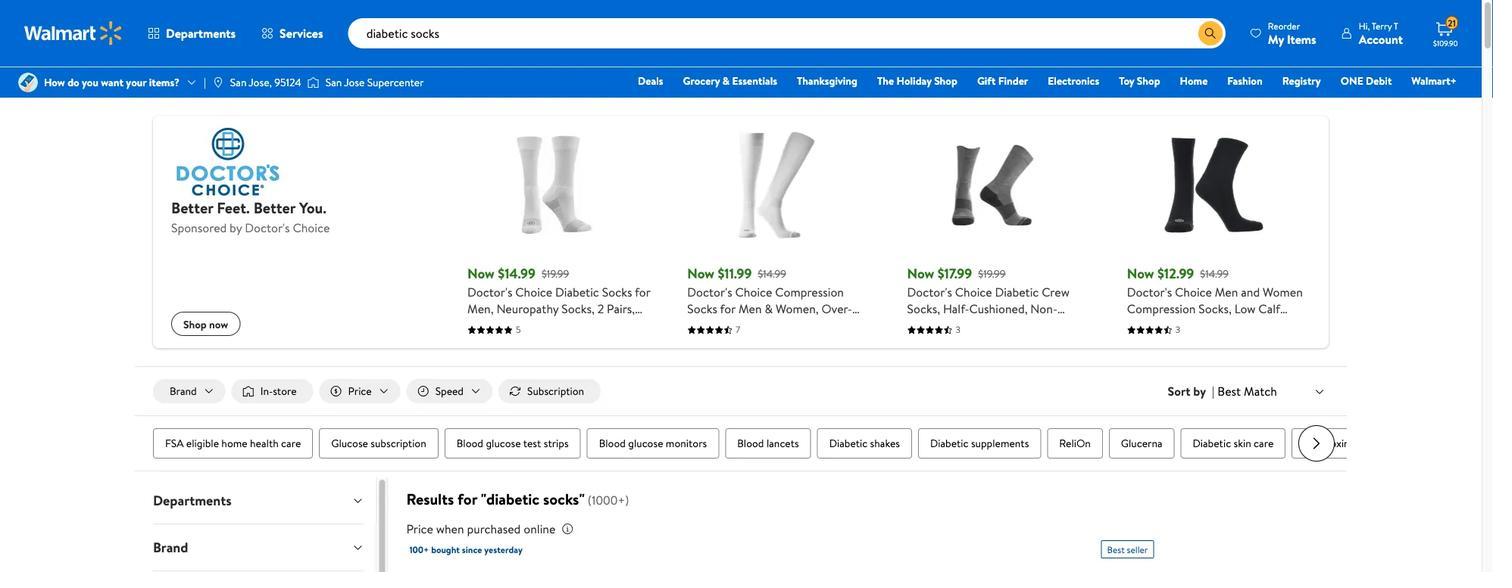 Task type: describe. For each thing, give the bounding box(es) containing it.
$11.99
[[718, 264, 752, 283]]

grocery & essentials link
[[676, 73, 784, 89]]

blood glucose test strips link
[[444, 429, 581, 459]]

registry link
[[1275, 73, 1328, 89]]

low
[[1235, 301, 1256, 317]]

best for best seller
[[1107, 544, 1125, 556]]

best for best match
[[1218, 383, 1241, 400]]

supplements
[[971, 436, 1029, 451]]

diabetic for diabetic shakes
[[829, 436, 868, 451]]

1 vertical spatial for
[[458, 489, 477, 510]]

5
[[516, 323, 521, 336]]

doctor's inside better feet. better you. sponsored by doctor's choice
[[245, 220, 290, 236]]

walmart image
[[24, 21, 123, 45]]

store
[[273, 384, 297, 399]]

brand button for brand tab
[[141, 525, 376, 571]]

holiday
[[897, 73, 932, 88]]

pulse
[[1304, 436, 1328, 451]]

blood glucose monitors link
[[587, 429, 719, 459]]

shop now
[[183, 317, 228, 332]]

socks, inside now $14.99 $19.99 doctor's choice diabetic socks for men, neuropathy socks, 2 pairs, white, large, men's shoe size 8-12
[[562, 301, 595, 317]]

items
[[1287, 31, 1316, 47]]

7
[[736, 323, 740, 336]]

grocery
[[683, 73, 720, 88]]

since
[[462, 544, 482, 557]]

results
[[406, 489, 454, 510]]

0 horizontal spatial |
[[204, 75, 206, 90]]

test
[[523, 436, 541, 451]]

jose,
[[249, 75, 272, 90]]

men,
[[467, 301, 494, 317]]

sort by |
[[1168, 383, 1215, 400]]

for inside now $14.99 $19.99 doctor's choice diabetic socks for men, neuropathy socks, 2 pairs, white, large, men's shoe size 8-12
[[635, 284, 650, 301]]

1
[[1160, 317, 1164, 334]]

half-
[[943, 301, 969, 317]]

fashion link
[[1221, 73, 1269, 89]]

socks, inside now $17.99 $19.99 doctor's choice diabetic crew socks, half-cushioned, non- binding, 2pk, charcoal, large
[[907, 301, 940, 317]]

eligible
[[186, 436, 219, 451]]

yesterday
[[484, 544, 523, 557]]

1 vertical spatial departments button
[[141, 478, 376, 524]]

pulse oximeters
[[1304, 436, 1376, 451]]

2 horizontal spatial shop
[[1137, 73, 1160, 88]]

men's
[[539, 317, 570, 334]]

pair,
[[1167, 317, 1190, 334]]

reorder my items
[[1268, 19, 1316, 47]]

items?
[[149, 75, 180, 90]]

and
[[1241, 284, 1260, 301]]

 image for san
[[307, 75, 319, 90]]

2pk,
[[952, 317, 974, 334]]

non-
[[1030, 301, 1058, 317]]

skin
[[1234, 436, 1251, 451]]

 image for how
[[18, 73, 38, 92]]

hi,
[[1359, 19, 1370, 32]]

blood for blood lancets
[[737, 436, 764, 451]]

match
[[1244, 383, 1277, 400]]

toy shop
[[1119, 73, 1160, 88]]

gift
[[977, 73, 996, 88]]

essentials
[[732, 73, 777, 88]]

doctor's choice image
[[171, 128, 285, 196]]

women
[[1263, 284, 1303, 301]]

t
[[1394, 19, 1398, 32]]

relion
[[1059, 436, 1091, 451]]

one
[[1341, 73, 1363, 88]]

purchased
[[467, 521, 521, 538]]

search icon image
[[1204, 27, 1216, 39]]

Search search field
[[348, 18, 1226, 48]]

my
[[1268, 31, 1284, 47]]

diabetic supplements
[[930, 436, 1029, 451]]

strips
[[544, 436, 569, 451]]

electronics
[[1048, 73, 1099, 88]]

$19.99 for now $14.99
[[542, 266, 569, 281]]

choice inside better feet. better you. sponsored by doctor's choice
[[293, 220, 330, 236]]

choice for now $17.99
[[955, 284, 992, 301]]

speed button
[[407, 380, 492, 404]]

charcoal,
[[977, 317, 1027, 334]]

large inside now $17.99 $19.99 doctor's choice diabetic crew socks, half-cushioned, non- binding, 2pk, charcoal, large
[[1030, 317, 1059, 334]]

jose
[[344, 75, 365, 90]]

100+ bought since yesterday
[[409, 544, 523, 557]]

better feet. better you. sponsored by doctor's choice
[[171, 197, 330, 236]]

seller
[[1127, 544, 1148, 556]]

next slide for chipmodule list image
[[1298, 426, 1335, 462]]

departments tab
[[141, 478, 376, 524]]

choice for now $12.99
[[1175, 284, 1212, 301]]

0 vertical spatial departments
[[166, 25, 236, 42]]

deals
[[638, 73, 663, 88]]

brand for 'brand' dropdown button for brand tab
[[153, 539, 188, 558]]

2 better from the left
[[253, 197, 296, 218]]

neuropathy
[[496, 301, 559, 317]]

blood lancets
[[737, 436, 799, 451]]

100+
[[409, 544, 429, 557]]

feet.
[[217, 197, 250, 218]]

socks, inside now $12.99 $14.99 doctor's choice men and women compression socks, low calf crew, 1 pair, black, large
[[1199, 301, 1232, 317]]

men
[[1215, 284, 1238, 301]]

3 for $12.99
[[1175, 323, 1180, 336]]

terry
[[1372, 19, 1392, 32]]

one debit link
[[1334, 73, 1399, 89]]

doctor's for now $12.99
[[1127, 284, 1172, 301]]

now for $12.99
[[1127, 264, 1154, 283]]

thanksgiving
[[797, 73, 858, 88]]

you
[[82, 75, 98, 90]]

doctor's for now $17.99
[[907, 284, 952, 301]]

$14.99 inside now $14.99 $19.99 doctor's choice diabetic socks for men, neuropathy socks, 2 pairs, white, large, men's shoe size 8-12
[[498, 264, 536, 283]]

calf
[[1258, 301, 1280, 317]]

12
[[636, 317, 646, 334]]

now $14.99 $19.99 doctor's choice diabetic socks for men, neuropathy socks, 2 pairs, white, large, men's shoe size 8-12
[[467, 264, 650, 334]]

diabetic inside now $17.99 $19.99 doctor's choice diabetic crew socks, half-cushioned, non- binding, 2pk, charcoal, large
[[995, 284, 1039, 301]]

monitors
[[666, 436, 707, 451]]

shop now link
[[171, 312, 240, 336]]

electronics link
[[1041, 73, 1106, 89]]

diabetic inside now $14.99 $19.99 doctor's choice diabetic socks for men, neuropathy socks, 2 pairs, white, large, men's shoe size 8-12
[[555, 284, 599, 301]]

gift finder link
[[970, 73, 1035, 89]]

price when purchased online
[[406, 521, 556, 538]]

1 care from the left
[[281, 436, 301, 451]]

2
[[597, 301, 604, 317]]

thanksgiving link
[[790, 73, 864, 89]]

now $17.99 $19.99 doctor's choice diabetic crew socks, half-cushioned, non- binding, 2pk, charcoal, large
[[907, 264, 1070, 334]]

95124
[[274, 75, 301, 90]]

pulse oximeters link
[[1292, 429, 1388, 459]]

glucerna link
[[1109, 429, 1175, 459]]

2 care from the left
[[1254, 436, 1274, 451]]



Task type: locate. For each thing, give the bounding box(es) containing it.
2 $19.99 from the left
[[978, 266, 1006, 281]]

diabetic for diabetic skin care
[[1193, 436, 1231, 451]]

3 socks, from the left
[[1199, 301, 1232, 317]]

reorder
[[1268, 19, 1300, 32]]

brand for sort and filter section element 'brand' dropdown button
[[170, 384, 197, 399]]

san for san jose, 95124
[[230, 75, 247, 90]]

$19.99 inside now $17.99 $19.99 doctor's choice diabetic crew socks, half-cushioned, non- binding, 2pk, charcoal, large
[[978, 266, 1006, 281]]

1 horizontal spatial  image
[[307, 75, 319, 90]]

san left jose at the left of the page
[[325, 75, 342, 90]]

best match
[[1218, 383, 1277, 400]]

choice inside now $12.99 $14.99 doctor's choice men and women compression socks, low calf crew, 1 pair, black, large
[[1175, 284, 1212, 301]]

blood for blood glucose test strips
[[457, 436, 483, 451]]

3 right 1
[[1175, 323, 1180, 336]]

better
[[171, 197, 213, 218], [253, 197, 296, 218]]

choice down the '$12.99'
[[1175, 284, 1212, 301]]

diabetic up shoe
[[555, 284, 599, 301]]

2 large from the left
[[1227, 317, 1256, 334]]

glucose left test
[[486, 436, 521, 451]]

brand button for sort and filter section element
[[153, 380, 226, 404]]

now for $14.99
[[467, 264, 495, 283]]

0 vertical spatial departments button
[[135, 15, 249, 52]]

$19.99 inside now $14.99 $19.99 doctor's choice diabetic socks for men, neuropathy socks, 2 pairs, white, large, men's shoe size 8-12
[[542, 266, 569, 281]]

services
[[280, 25, 323, 42]]

oximeters
[[1331, 436, 1376, 451]]

home
[[221, 436, 247, 451]]

toy
[[1119, 73, 1134, 88]]

blood
[[457, 436, 483, 451], [599, 436, 626, 451], [737, 436, 764, 451]]

 image left how
[[18, 73, 38, 92]]

socks, left 2
[[562, 301, 595, 317]]

$14.99
[[498, 264, 536, 283], [758, 266, 786, 281], [1200, 266, 1229, 281]]

0 horizontal spatial  image
[[18, 73, 38, 92]]

1 glucose from the left
[[486, 436, 521, 451]]

diabetic inside diabetic skin care link
[[1193, 436, 1231, 451]]

glucose left monitors
[[628, 436, 663, 451]]

2 san from the left
[[325, 75, 342, 90]]

best match button
[[1215, 382, 1329, 402]]

now
[[209, 317, 228, 332]]

| inside sort and filter section element
[[1212, 383, 1215, 400]]

1 $19.99 from the left
[[542, 266, 569, 281]]

brand inside sort and filter section element
[[170, 384, 197, 399]]

|
[[204, 75, 206, 90], [1212, 383, 1215, 400]]

1 horizontal spatial large
[[1227, 317, 1256, 334]]

care right health
[[281, 436, 301, 451]]

2 3 from the left
[[1175, 323, 1180, 336]]

diabetic inside "diabetic shakes" link
[[829, 436, 868, 451]]

in-
[[260, 384, 273, 399]]

best inside popup button
[[1218, 383, 1241, 400]]

1 horizontal spatial by
[[1193, 383, 1206, 400]]

0 vertical spatial by
[[230, 220, 242, 236]]

departments up items?
[[166, 25, 236, 42]]

fsa eligible home health care
[[165, 436, 301, 451]]

in-store button
[[232, 380, 313, 404]]

you.
[[299, 197, 326, 218]]

price button
[[319, 380, 400, 404]]

now for $11.99
[[687, 264, 714, 283]]

now up 'men,' in the bottom of the page
[[467, 264, 495, 283]]

1 vertical spatial |
[[1212, 383, 1215, 400]]

0 horizontal spatial blood
[[457, 436, 483, 451]]

glucose for test
[[486, 436, 521, 451]]

$17.99
[[938, 264, 972, 283]]

departments button up items?
[[135, 15, 249, 52]]

choice up large,
[[515, 284, 552, 301]]

price for price
[[348, 384, 372, 399]]

0 vertical spatial |
[[204, 75, 206, 90]]

glucose for monitors
[[628, 436, 663, 451]]

0 horizontal spatial 3
[[956, 323, 960, 336]]

departments button up brand tab
[[141, 478, 376, 524]]

3 blood from the left
[[737, 436, 764, 451]]

1 horizontal spatial shop
[[934, 73, 957, 88]]

by inside sort and filter section element
[[1193, 383, 1206, 400]]

choice for now $14.99
[[515, 284, 552, 301]]

0 horizontal spatial socks,
[[562, 301, 595, 317]]

brand button up eligible
[[153, 380, 226, 404]]

blood right strips
[[599, 436, 626, 451]]

diabetic inside 'link'
[[930, 436, 968, 451]]

by down feet.
[[230, 220, 242, 236]]

1 horizontal spatial for
[[635, 284, 650, 301]]

$19.99 for now $17.99
[[978, 266, 1006, 281]]

0 vertical spatial brand button
[[153, 380, 226, 404]]

better left you.
[[253, 197, 296, 218]]

1 horizontal spatial socks,
[[907, 301, 940, 317]]

services button
[[249, 15, 336, 52]]

$14.99 up neuropathy
[[498, 264, 536, 283]]

legal information image
[[562, 524, 574, 536]]

0 horizontal spatial for
[[458, 489, 477, 510]]

1 vertical spatial departments
[[153, 492, 231, 511]]

results for "diabetic socks" (1000+)
[[406, 489, 629, 510]]

now left $17.99 at the right of page
[[907, 264, 934, 283]]

doctor's inside now $14.99 $19.99 doctor's choice diabetic socks for men, neuropathy socks, 2 pairs, white, large, men's shoe size 8-12
[[467, 284, 512, 301]]

best left seller
[[1107, 544, 1125, 556]]

2 now from the left
[[687, 264, 714, 283]]

better up sponsored
[[171, 197, 213, 218]]

glucose inside the blood glucose monitors link
[[628, 436, 663, 451]]

walmart+ link
[[1405, 73, 1463, 89]]

price up glucose
[[348, 384, 372, 399]]

diabetic left skin
[[1193, 436, 1231, 451]]

for right the socks
[[635, 284, 650, 301]]

(1000+)
[[588, 492, 629, 509]]

doctor's down $17.99 at the right of page
[[907, 284, 952, 301]]

0 horizontal spatial care
[[281, 436, 301, 451]]

0 horizontal spatial $14.99
[[498, 264, 536, 283]]

socks,
[[562, 301, 595, 317], [907, 301, 940, 317], [1199, 301, 1232, 317]]

blood for blood glucose monitors
[[599, 436, 626, 451]]

compression
[[1127, 301, 1196, 317]]

0 horizontal spatial large
[[1030, 317, 1059, 334]]

departments down eligible
[[153, 492, 231, 511]]

shop right holiday
[[934, 73, 957, 88]]

| right items?
[[204, 75, 206, 90]]

1 horizontal spatial best
[[1218, 383, 1241, 400]]

by right sort
[[1193, 383, 1206, 400]]

the holiday shop link
[[870, 73, 964, 89]]

hi, terry t account
[[1359, 19, 1403, 47]]

socks, left low
[[1199, 301, 1232, 317]]

| left best match
[[1212, 383, 1215, 400]]

2 horizontal spatial $14.99
[[1200, 266, 1229, 281]]

gift finder
[[977, 73, 1028, 88]]

1 large from the left
[[1030, 317, 1059, 334]]

0 horizontal spatial glucose
[[486, 436, 521, 451]]

3 now from the left
[[907, 264, 934, 283]]

care right skin
[[1254, 436, 1274, 451]]

sponsored
[[171, 220, 227, 236]]

1 now from the left
[[467, 264, 495, 283]]

1 horizontal spatial better
[[253, 197, 296, 218]]

1 san from the left
[[230, 75, 247, 90]]

2 socks, from the left
[[907, 301, 940, 317]]

diabetic left supplements
[[930, 436, 968, 451]]

socks
[[602, 284, 632, 301]]

diabetic shakes link
[[817, 429, 912, 459]]

doctor's down feet.
[[245, 220, 290, 236]]

$12.99
[[1157, 264, 1194, 283]]

online
[[524, 521, 556, 538]]

1 horizontal spatial glucose
[[628, 436, 663, 451]]

0 vertical spatial best
[[1218, 383, 1241, 400]]

0 horizontal spatial shop
[[183, 317, 207, 332]]

1 vertical spatial brand
[[153, 539, 188, 558]]

doctor's up white,
[[467, 284, 512, 301]]

in-store
[[260, 384, 297, 399]]

health
[[250, 436, 279, 451]]

shakes
[[870, 436, 900, 451]]

0 vertical spatial price
[[348, 384, 372, 399]]

blood lancets link
[[725, 429, 811, 459]]

glucose inside blood glucose test strips link
[[486, 436, 521, 451]]

departments inside 'tab'
[[153, 492, 231, 511]]

san for san jose supercenter
[[325, 75, 342, 90]]

bought
[[431, 544, 460, 557]]

2 horizontal spatial socks,
[[1199, 301, 1232, 317]]

diabetic supplements link
[[918, 429, 1041, 459]]

 image
[[18, 73, 38, 92], [307, 75, 319, 90]]

brand tab
[[141, 525, 376, 571]]

diabetic for diabetic supplements
[[930, 436, 968, 451]]

large
[[1030, 317, 1059, 334], [1227, 317, 1256, 334]]

$19.99 up neuropathy
[[542, 266, 569, 281]]

pairs,
[[607, 301, 635, 317]]

san left jose,
[[230, 75, 247, 90]]

2 horizontal spatial blood
[[737, 436, 764, 451]]

for up price when purchased online
[[458, 489, 477, 510]]

doctor's inside now $12.99 $14.99 doctor's choice men and women compression socks, low calf crew, 1 pair, black, large
[[1127, 284, 1172, 301]]

3 down half-
[[956, 323, 960, 336]]

2 glucose from the left
[[628, 436, 663, 451]]

registry
[[1282, 73, 1321, 88]]

home link
[[1173, 73, 1215, 89]]

by inside better feet. better you. sponsored by doctor's choice
[[230, 220, 242, 236]]

4 now from the left
[[1127, 264, 1154, 283]]

departments button
[[135, 15, 249, 52], [141, 478, 376, 524]]

1 vertical spatial brand button
[[141, 525, 376, 571]]

$14.99 for $12.99
[[1200, 266, 1229, 281]]

1 socks, from the left
[[562, 301, 595, 317]]

1 horizontal spatial san
[[325, 75, 342, 90]]

home
[[1180, 73, 1208, 88]]

$14.99 inside now $12.99 $14.99 doctor's choice men and women compression socks, low calf crew, 1 pair, black, large
[[1200, 266, 1229, 281]]

the holiday shop
[[877, 73, 957, 88]]

1 horizontal spatial $19.99
[[978, 266, 1006, 281]]

now inside now $14.99 $19.99 doctor's choice diabetic socks for men, neuropathy socks, 2 pairs, white, large, men's shoe size 8-12
[[467, 264, 495, 283]]

1 horizontal spatial care
[[1254, 436, 1274, 451]]

price for price when purchased online
[[406, 521, 433, 538]]

1 better from the left
[[171, 197, 213, 218]]

0 vertical spatial brand
[[170, 384, 197, 399]]

1 vertical spatial by
[[1193, 383, 1206, 400]]

brand button down departments 'tab'
[[141, 525, 376, 571]]

brand inside tab
[[153, 539, 188, 558]]

1 blood from the left
[[457, 436, 483, 451]]

choice inside now $14.99 $19.99 doctor's choice diabetic socks for men, neuropathy socks, 2 pairs, white, large, men's shoe size 8-12
[[515, 284, 552, 301]]

 image
[[212, 77, 224, 89]]

now $11.99 $14.99
[[687, 264, 786, 283]]

binding,
[[907, 317, 949, 334]]

account
[[1359, 31, 1403, 47]]

blood glucose test strips
[[457, 436, 569, 451]]

$14.99 for $11.99
[[758, 266, 786, 281]]

san jose, 95124
[[230, 75, 301, 90]]

deals link
[[631, 73, 670, 89]]

price up 100+
[[406, 521, 433, 538]]

0 horizontal spatial $19.99
[[542, 266, 569, 281]]

1 3 from the left
[[956, 323, 960, 336]]

1 vertical spatial best
[[1107, 544, 1125, 556]]

diabetic shakes
[[829, 436, 900, 451]]

shoe
[[572, 317, 599, 334]]

doctor's down the '$12.99'
[[1127, 284, 1172, 301]]

socks"
[[543, 489, 585, 510]]

doctor's
[[245, 220, 290, 236], [467, 284, 512, 301], [907, 284, 952, 301], [1127, 284, 1172, 301]]

toy shop link
[[1112, 73, 1167, 89]]

$14.99 inside now $11.99 $14.99
[[758, 266, 786, 281]]

subscription button
[[498, 380, 601, 404]]

shop right toy
[[1137, 73, 1160, 88]]

socks, left half-
[[907, 301, 940, 317]]

1 vertical spatial price
[[406, 521, 433, 538]]

1 horizontal spatial price
[[406, 521, 433, 538]]

0 horizontal spatial san
[[230, 75, 247, 90]]

1 horizontal spatial |
[[1212, 383, 1215, 400]]

0 vertical spatial for
[[635, 284, 650, 301]]

0 horizontal spatial better
[[171, 197, 213, 218]]

doctor's for now $14.99
[[467, 284, 512, 301]]

large inside now $12.99 $14.99 doctor's choice men and women compression socks, low calf crew, 1 pair, black, large
[[1227, 317, 1256, 334]]

one debit
[[1341, 73, 1392, 88]]

diabetic up charcoal,
[[995, 284, 1039, 301]]

san jose supercenter
[[325, 75, 424, 90]]

glucose subscription link
[[319, 429, 438, 459]]

speed
[[435, 384, 464, 399]]

blood left "lancets"
[[737, 436, 764, 451]]

choice down you.
[[293, 220, 330, 236]]

price inside 'dropdown button'
[[348, 384, 372, 399]]

$109.90
[[1433, 38, 1458, 48]]

$19.99 up cushioned,
[[978, 266, 1006, 281]]

blood down speed dropdown button
[[457, 436, 483, 451]]

choice down $17.99 at the right of page
[[955, 284, 992, 301]]

$14.99 up men
[[1200, 266, 1229, 281]]

0 horizontal spatial best
[[1107, 544, 1125, 556]]

cushioned,
[[969, 301, 1028, 317]]

diabetic left shakes
[[829, 436, 868, 451]]

fsa eligible home health care link
[[153, 429, 313, 459]]

now inside now $17.99 $19.99 doctor's choice diabetic crew socks, half-cushioned, non- binding, 2pk, charcoal, large
[[907, 264, 934, 283]]

now for $17.99
[[907, 264, 934, 283]]

dr. scholl's women's diabetes and circulatory ankle socks value pack 6 pack image
[[1101, 565, 1310, 573]]

crew
[[1042, 284, 1070, 301]]

$14.99 right $11.99
[[758, 266, 786, 281]]

21
[[1448, 16, 1456, 29]]

doctor's inside now $17.99 $19.99 doctor's choice diabetic crew socks, half-cushioned, non- binding, 2pk, charcoal, large
[[907, 284, 952, 301]]

1 horizontal spatial $14.99
[[758, 266, 786, 281]]

glucose
[[331, 436, 368, 451]]

2 blood from the left
[[599, 436, 626, 451]]

 image right 95124 at the left top
[[307, 75, 319, 90]]

best left match
[[1218, 383, 1241, 400]]

now left $11.99
[[687, 264, 714, 283]]

"diabetic
[[481, 489, 539, 510]]

large down the crew
[[1030, 317, 1059, 334]]

large left 'calf'
[[1227, 317, 1256, 334]]

0 horizontal spatial price
[[348, 384, 372, 399]]

sort and filter section element
[[135, 367, 1347, 416]]

finder
[[998, 73, 1028, 88]]

3 for $17.99
[[956, 323, 960, 336]]

shop left now
[[183, 317, 207, 332]]

choice inside now $17.99 $19.99 doctor's choice diabetic crew socks, half-cushioned, non- binding, 2pk, charcoal, large
[[955, 284, 992, 301]]

size
[[601, 317, 622, 334]]

black,
[[1193, 317, 1224, 334]]

now inside now $12.99 $14.99 doctor's choice men and women compression socks, low calf crew, 1 pair, black, large
[[1127, 264, 1154, 283]]

1 horizontal spatial blood
[[599, 436, 626, 451]]

1 horizontal spatial 3
[[1175, 323, 1180, 336]]

Walmart Site-Wide search field
[[348, 18, 1226, 48]]

0 horizontal spatial by
[[230, 220, 242, 236]]

now left the '$12.99'
[[1127, 264, 1154, 283]]



Task type: vqa. For each thing, say whether or not it's contained in the screenshot.
the Calf at bottom
yes



